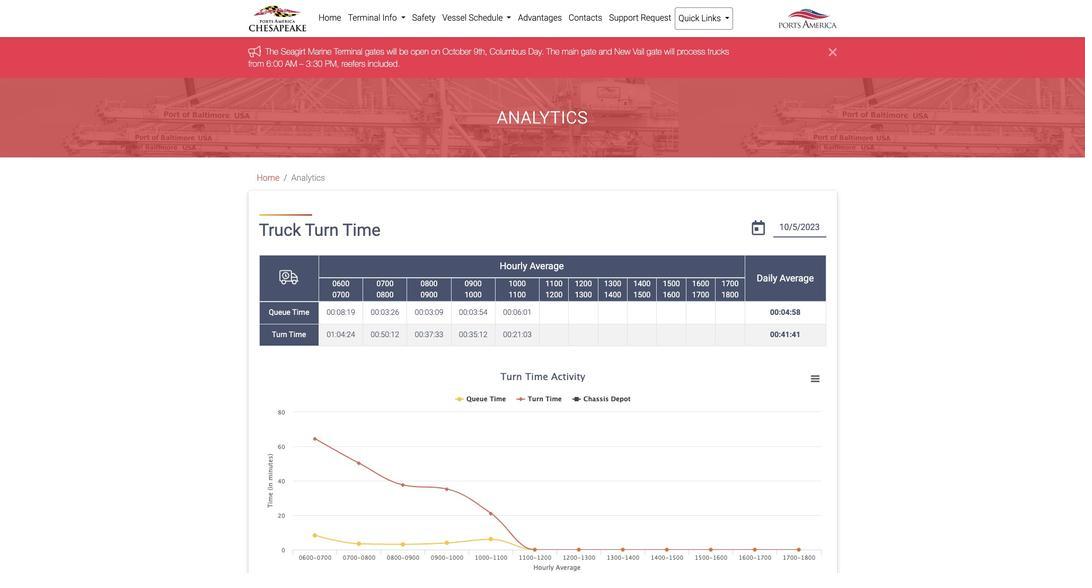 Task type: describe. For each thing, give the bounding box(es) containing it.
0 vertical spatial 0800
[[421, 279, 438, 288]]

1100 1200
[[546, 279, 563, 300]]

–
[[300, 59, 304, 68]]

day.
[[529, 47, 544, 56]]

2 gate from the left
[[647, 47, 662, 56]]

quick links link
[[675, 7, 734, 30]]

columbus
[[490, 47, 526, 56]]

links
[[702, 13, 721, 23]]

1 vertical spatial 0900
[[421, 291, 438, 300]]

terminal inside the seagirt marine terminal gates will be open on october 9th, columbus day. the main gate and new vail gate will process trucks from 6:00 am – 3:30 pm, reefers included.
[[334, 47, 363, 56]]

0 vertical spatial 1100
[[546, 279, 563, 288]]

the seagirt marine terminal gates will be open on october 9th, columbus day. the main gate and new vail gate will process trucks from 6:00 am – 3:30 pm, reefers included.
[[249, 47, 730, 68]]

advantages
[[518, 13, 562, 23]]

main
[[562, 47, 579, 56]]

seagirt
[[281, 47, 306, 56]]

safety link
[[409, 7, 439, 29]]

0 vertical spatial turn
[[305, 220, 339, 240]]

terminal info link
[[345, 7, 409, 29]]

quick
[[679, 13, 700, 23]]

support request
[[609, 13, 672, 23]]

1600 1700
[[693, 279, 710, 300]]

queue time
[[269, 308, 310, 317]]

calendar day image
[[752, 221, 765, 236]]

00:03:26
[[371, 308, 400, 317]]

0700 0800
[[377, 279, 394, 300]]

0 vertical spatial 0700
[[377, 279, 394, 288]]

0600 0700
[[333, 279, 350, 300]]

queue
[[269, 308, 291, 317]]

00:06:01
[[503, 308, 532, 317]]

0 vertical spatial 1200
[[575, 279, 592, 288]]

on
[[431, 47, 440, 56]]

0 horizontal spatial 1300
[[575, 291, 592, 300]]

00:04:58
[[771, 308, 801, 317]]

the seagirt marine terminal gates will be open on october 9th, columbus day. the main gate and new vail gate will process trucks from 6:00 am – 3:30 pm, reefers included. link
[[249, 47, 730, 68]]

and
[[599, 47, 612, 56]]

00:35:12
[[459, 331, 488, 340]]

vessel schedule
[[443, 13, 505, 23]]

vessel
[[443, 13, 467, 23]]

hourly average daily average
[[500, 261, 814, 284]]

2 will from the left
[[665, 47, 675, 56]]

open
[[411, 47, 429, 56]]

1 the from the left
[[265, 47, 279, 56]]

time for 01:04:24
[[289, 331, 306, 340]]

info
[[383, 13, 397, 23]]

1800
[[722, 291, 739, 300]]

1 horizontal spatial 0900
[[465, 279, 482, 288]]

0900 1000
[[465, 279, 482, 300]]

1300 1400
[[605, 279, 622, 300]]

1 gate from the left
[[581, 47, 597, 56]]

truck turn time
[[259, 220, 381, 240]]

1000 1100
[[509, 279, 526, 300]]

october
[[443, 47, 472, 56]]

new
[[615, 47, 631, 56]]

turn time
[[272, 331, 306, 340]]

1 vertical spatial home
[[257, 173, 280, 183]]

safety
[[412, 13, 436, 23]]

1 vertical spatial home link
[[257, 173, 280, 183]]

am
[[285, 59, 297, 68]]

00:50:12
[[371, 331, 400, 340]]

0 vertical spatial home link
[[315, 7, 345, 29]]

9th,
[[474, 47, 488, 56]]

vessel schedule link
[[439, 7, 515, 29]]

gates
[[365, 47, 385, 56]]

00:03:54
[[459, 308, 488, 317]]

daily
[[757, 273, 778, 284]]

0600
[[333, 279, 350, 288]]

00:21:03
[[503, 331, 532, 340]]

schedule
[[469, 13, 503, 23]]

bullhorn image
[[249, 46, 265, 57]]

from
[[249, 59, 264, 68]]

support
[[609, 13, 639, 23]]

1 vertical spatial 0700
[[333, 291, 350, 300]]



Task type: locate. For each thing, give the bounding box(es) containing it.
0 horizontal spatial 1600
[[663, 291, 680, 300]]

turn
[[305, 220, 339, 240], [272, 331, 287, 340]]

0 vertical spatial 1600
[[693, 279, 710, 288]]

1 vertical spatial 1400
[[605, 291, 622, 300]]

1200 right the 1100 1200
[[575, 279, 592, 288]]

1 horizontal spatial 1700
[[722, 279, 739, 288]]

00:03:09
[[415, 308, 444, 317]]

will
[[387, 47, 397, 56], [665, 47, 675, 56]]

quick links
[[679, 13, 723, 23]]

1 horizontal spatial will
[[665, 47, 675, 56]]

1 vertical spatial 1500
[[634, 291, 651, 300]]

1600 down hourly average daily average on the top of the page
[[663, 291, 680, 300]]

6:00
[[266, 59, 283, 68]]

0 vertical spatial average
[[530, 261, 564, 272]]

1 horizontal spatial 0800
[[421, 279, 438, 288]]

1000 up 00:03:54
[[465, 291, 482, 300]]

0 horizontal spatial home
[[257, 173, 280, 183]]

1500
[[663, 279, 680, 288], [634, 291, 651, 300]]

1200 left 1200 1300
[[546, 291, 563, 300]]

0 horizontal spatial home link
[[257, 173, 280, 183]]

0 horizontal spatial will
[[387, 47, 397, 56]]

1200
[[575, 279, 592, 288], [546, 291, 563, 300]]

1400 left 1400 1500
[[605, 291, 622, 300]]

1700
[[722, 279, 739, 288], [693, 291, 710, 300]]

1 vertical spatial time
[[292, 308, 310, 317]]

1 will from the left
[[387, 47, 397, 56]]

1 vertical spatial 0800
[[377, 291, 394, 300]]

gate
[[581, 47, 597, 56], [647, 47, 662, 56]]

0 horizontal spatial 1500
[[634, 291, 651, 300]]

1500 down hourly average daily average on the top of the page
[[634, 291, 651, 300]]

0 horizontal spatial 0800
[[377, 291, 394, 300]]

0900 up 00:03:54
[[465, 279, 482, 288]]

marine
[[308, 47, 332, 56]]

1300 right the 1100 1200
[[575, 291, 592, 300]]

home
[[319, 13, 341, 23], [257, 173, 280, 183]]

be
[[400, 47, 409, 56]]

the up 6:00 on the top
[[265, 47, 279, 56]]

contacts
[[569, 13, 603, 23]]

1 vertical spatial terminal
[[334, 47, 363, 56]]

0 horizontal spatial 1100
[[509, 291, 526, 300]]

1 horizontal spatial 1000
[[509, 279, 526, 288]]

will left process
[[665, 47, 675, 56]]

1 horizontal spatial 1100
[[546, 279, 563, 288]]

turn right "truck" at the left
[[305, 220, 339, 240]]

0 vertical spatial time
[[343, 220, 381, 240]]

1 vertical spatial analytics
[[292, 173, 325, 183]]

vail
[[633, 47, 645, 56]]

gate left "and"
[[581, 47, 597, 56]]

will left be
[[387, 47, 397, 56]]

home link
[[315, 7, 345, 29], [257, 173, 280, 183]]

0800 up 00:03:26
[[377, 291, 394, 300]]

0700 down '0600'
[[333, 291, 350, 300]]

1 horizontal spatial average
[[780, 273, 814, 284]]

reefers
[[342, 59, 366, 68]]

1000
[[509, 279, 526, 288], [465, 291, 482, 300]]

1300 left 1400 1500
[[605, 279, 622, 288]]

1 horizontal spatial turn
[[305, 220, 339, 240]]

support request link
[[606, 7, 675, 29]]

the right day.
[[547, 47, 560, 56]]

average right daily
[[780, 273, 814, 284]]

1400 left 1500 1600
[[634, 279, 651, 288]]

1500 1600
[[663, 279, 680, 300]]

0 horizontal spatial the
[[265, 47, 279, 56]]

1 vertical spatial 1700
[[693, 291, 710, 300]]

0 vertical spatial 0900
[[465, 279, 482, 288]]

None text field
[[774, 219, 827, 238]]

1 horizontal spatial 1400
[[634, 279, 651, 288]]

1600 left 1700 1800
[[693, 279, 710, 288]]

3:30
[[306, 59, 323, 68]]

1 horizontal spatial gate
[[647, 47, 662, 56]]

0 vertical spatial home
[[319, 13, 341, 23]]

0900 up 00:03:09
[[421, 291, 438, 300]]

average up the 1100 1200
[[530, 261, 564, 272]]

included.
[[368, 59, 400, 68]]

0800
[[421, 279, 438, 288], [377, 291, 394, 300]]

gate right vail
[[647, 47, 662, 56]]

1100
[[546, 279, 563, 288], [509, 291, 526, 300]]

1 horizontal spatial the
[[547, 47, 560, 56]]

0900
[[465, 279, 482, 288], [421, 291, 438, 300]]

0 horizontal spatial turn
[[272, 331, 287, 340]]

01:04:24
[[327, 331, 355, 340]]

1500 left 1600 1700
[[663, 279, 680, 288]]

1400
[[634, 279, 651, 288], [605, 291, 622, 300]]

0 horizontal spatial average
[[530, 261, 564, 272]]

1 vertical spatial 1100
[[509, 291, 526, 300]]

truck
[[259, 220, 301, 240]]

hourly
[[500, 261, 528, 272]]

contacts link
[[566, 7, 606, 29]]

0 vertical spatial 1700
[[722, 279, 739, 288]]

1 horizontal spatial 1300
[[605, 279, 622, 288]]

1 horizontal spatial 0700
[[377, 279, 394, 288]]

terminal left info
[[348, 13, 381, 23]]

0 horizontal spatial 1200
[[546, 291, 563, 300]]

turn down queue
[[272, 331, 287, 340]]

1 horizontal spatial home link
[[315, 7, 345, 29]]

1700 1800
[[722, 279, 739, 300]]

0700
[[377, 279, 394, 288], [333, 291, 350, 300]]

0800 0900
[[421, 279, 438, 300]]

pm,
[[325, 59, 339, 68]]

1300
[[605, 279, 622, 288], [575, 291, 592, 300]]

1 vertical spatial turn
[[272, 331, 287, 340]]

1000 down hourly
[[509, 279, 526, 288]]

0 horizontal spatial 1700
[[693, 291, 710, 300]]

0 vertical spatial 1500
[[663, 279, 680, 288]]

2 vertical spatial time
[[289, 331, 306, 340]]

terminal
[[348, 13, 381, 23], [334, 47, 363, 56]]

1700 up 1800
[[722, 279, 739, 288]]

0 horizontal spatial gate
[[581, 47, 597, 56]]

0 vertical spatial 1000
[[509, 279, 526, 288]]

00:08:19
[[327, 308, 355, 317]]

1 horizontal spatial 1600
[[693, 279, 710, 288]]

1 horizontal spatial 1200
[[575, 279, 592, 288]]

1 vertical spatial 1200
[[546, 291, 563, 300]]

1 horizontal spatial 1500
[[663, 279, 680, 288]]

the
[[265, 47, 279, 56], [547, 47, 560, 56]]

1100 left 1200 1300
[[546, 279, 563, 288]]

0 horizontal spatial 0900
[[421, 291, 438, 300]]

1200 1300
[[575, 279, 592, 300]]

1100 up 00:06:01 at the bottom
[[509, 291, 526, 300]]

terminal up reefers
[[334, 47, 363, 56]]

1700 left 1800
[[693, 291, 710, 300]]

process
[[677, 47, 706, 56]]

0 vertical spatial 1400
[[634, 279, 651, 288]]

2 the from the left
[[547, 47, 560, 56]]

1 horizontal spatial home
[[319, 13, 341, 23]]

0700 up 00:03:26
[[377, 279, 394, 288]]

1400 1500
[[634, 279, 651, 300]]

the seagirt marine terminal gates will be open on october 9th, columbus day. the main gate and new vail gate will process trucks from 6:00 am – 3:30 pm, reefers included. alert
[[0, 37, 1086, 78]]

1 vertical spatial 1600
[[663, 291, 680, 300]]

1 vertical spatial 1300
[[575, 291, 592, 300]]

time
[[343, 220, 381, 240], [292, 308, 310, 317], [289, 331, 306, 340]]

advantages link
[[515, 7, 566, 29]]

00:41:41
[[771, 331, 801, 340]]

0 vertical spatial 1300
[[605, 279, 622, 288]]

request
[[641, 13, 672, 23]]

0800 up 00:03:09
[[421, 279, 438, 288]]

analytics
[[497, 108, 588, 128], [292, 173, 325, 183]]

0 vertical spatial terminal
[[348, 13, 381, 23]]

trucks
[[708, 47, 730, 56]]

time for 00:08:19
[[292, 308, 310, 317]]

00:37:33
[[415, 331, 444, 340]]

0 horizontal spatial analytics
[[292, 173, 325, 183]]

1 vertical spatial average
[[780, 273, 814, 284]]

terminal info
[[348, 13, 399, 23]]

1600
[[693, 279, 710, 288], [663, 291, 680, 300]]

0 horizontal spatial 1000
[[465, 291, 482, 300]]

close image
[[829, 46, 837, 59]]

1 horizontal spatial analytics
[[497, 108, 588, 128]]

0 horizontal spatial 1400
[[605, 291, 622, 300]]

0 horizontal spatial 0700
[[333, 291, 350, 300]]

0 vertical spatial analytics
[[497, 108, 588, 128]]

1 vertical spatial 1000
[[465, 291, 482, 300]]



Task type: vqa. For each thing, say whether or not it's contained in the screenshot.


